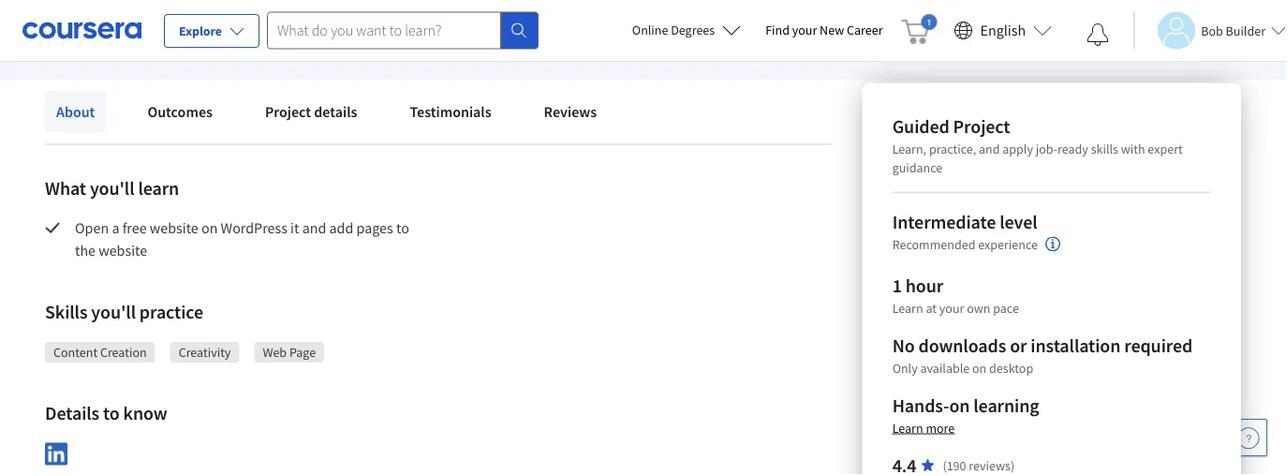 Task type: describe. For each thing, give the bounding box(es) containing it.
page
[[289, 344, 316, 361]]

pace
[[993, 300, 1019, 316]]

intermediate
[[893, 210, 996, 234]]

you'll for what
[[90, 177, 134, 200]]

outcomes link
[[136, 91, 224, 132]]

project details
[[265, 102, 357, 121]]

recommended
[[893, 236, 976, 253]]

available
[[921, 360, 970, 376]]

your inside 1 hour learn at your own pace
[[940, 300, 965, 316]]

desktop
[[990, 360, 1034, 376]]

creativity
[[179, 344, 231, 361]]

expert
[[1148, 140, 1183, 157]]

reviews
[[544, 102, 597, 121]]

0 vertical spatial your
[[792, 22, 817, 38]]

shopping cart: 1 item image
[[902, 14, 938, 44]]

hour
[[906, 274, 944, 297]]

no
[[893, 334, 915, 357]]

details
[[45, 402, 99, 425]]

or
[[1010, 334, 1027, 357]]

content
[[53, 344, 98, 361]]

testimonials
[[410, 102, 492, 121]]

degrees
[[671, 22, 715, 38]]

reviews)
[[969, 457, 1015, 474]]

reviews link
[[533, 91, 608, 132]]

0 horizontal spatial with
[[103, 14, 131, 33]]

apply
[[1003, 140, 1034, 157]]

learn more link for learn
[[269, 12, 340, 35]]

find your new career link
[[756, 19, 893, 42]]

open
[[75, 218, 109, 237]]

know
[[123, 402, 167, 425]]

learn inside 'hands-on learning learn more'
[[893, 420, 924, 436]]

(190 reviews)
[[943, 457, 1015, 474]]

•
[[256, 13, 261, 33]]

open a free website on wordpress it and add pages to the website
[[75, 218, 412, 260]]

job-
[[1036, 140, 1058, 157]]

learn inside • learn more
[[269, 14, 304, 33]]

recommended experience
[[893, 236, 1038, 253]]

english button
[[947, 0, 1060, 61]]

show notifications image
[[1087, 23, 1110, 46]]

add
[[329, 218, 354, 237]]

more inside 'hands-on learning learn more'
[[926, 420, 955, 436]]

about
[[56, 102, 95, 121]]

coursera plus image
[[134, 18, 248, 30]]

find
[[766, 22, 790, 38]]

online
[[632, 22, 668, 38]]

only
[[893, 360, 918, 376]]

own
[[967, 300, 991, 316]]

bob builder
[[1201, 22, 1266, 39]]

guided project learn, practice, and apply job-ready skills with expert guidance
[[893, 115, 1183, 176]]

english
[[981, 21, 1026, 40]]

to inside open a free website on wordpress it and add pages to the website
[[396, 218, 409, 237]]

wordpress
[[221, 218, 288, 237]]

included
[[45, 14, 100, 33]]

information about difficulty level pre-requisites. image
[[1046, 237, 1061, 252]]

bob builder button
[[1134, 12, 1287, 49]]

you'll for skills
[[91, 300, 136, 324]]

career
[[847, 22, 883, 38]]

experience
[[978, 236, 1038, 253]]

web page
[[263, 344, 316, 361]]

builder
[[1226, 22, 1266, 39]]

outcomes
[[147, 102, 213, 121]]

details to know
[[45, 402, 167, 425]]



Task type: locate. For each thing, give the bounding box(es) containing it.
project left details
[[265, 102, 311, 121]]

1 horizontal spatial and
[[979, 140, 1000, 157]]

more right •
[[307, 14, 340, 33]]

intermediate level
[[893, 210, 1038, 234]]

hands-on learning learn more
[[893, 394, 1040, 436]]

ready
[[1058, 140, 1089, 157]]

on down available
[[950, 394, 970, 417]]

on left wordpress
[[201, 218, 218, 237]]

website
[[150, 218, 198, 237], [99, 241, 147, 260]]

about link
[[45, 91, 106, 132]]

and left apply
[[979, 140, 1000, 157]]

1
[[893, 274, 902, 297]]

1 horizontal spatial project
[[954, 115, 1011, 138]]

learn
[[269, 14, 304, 33], [893, 300, 924, 316], [893, 420, 924, 436]]

more
[[307, 14, 340, 33], [926, 420, 955, 436]]

project inside guided project learn, practice, and apply job-ready skills with expert guidance
[[954, 115, 1011, 138]]

you'll
[[90, 177, 134, 200], [91, 300, 136, 324]]

1 vertical spatial to
[[103, 402, 120, 425]]

1 horizontal spatial with
[[1121, 140, 1146, 157]]

0 vertical spatial on
[[201, 218, 218, 237]]

guidance
[[893, 159, 943, 176]]

coursera image
[[22, 15, 141, 45]]

0 vertical spatial learn
[[269, 14, 304, 33]]

the
[[75, 241, 96, 260]]

explore button
[[164, 14, 260, 48]]

1 vertical spatial website
[[99, 241, 147, 260]]

to right pages
[[396, 218, 409, 237]]

you'll up 'a'
[[90, 177, 134, 200]]

1 vertical spatial more
[[926, 420, 955, 436]]

testimonials link
[[399, 91, 503, 132]]

on down downloads
[[973, 360, 987, 376]]

2 vertical spatial learn
[[893, 420, 924, 436]]

learn more link for on
[[893, 420, 955, 436]]

1 vertical spatial learn
[[893, 300, 924, 316]]

at
[[926, 300, 937, 316]]

what you'll learn
[[45, 177, 179, 200]]

1 vertical spatial on
[[973, 360, 987, 376]]

explore
[[179, 22, 222, 39]]

included with
[[45, 14, 134, 33]]

to left know
[[103, 402, 120, 425]]

0 vertical spatial with
[[103, 14, 131, 33]]

on inside 'hands-on learning learn more'
[[950, 394, 970, 417]]

with inside guided project learn, practice, and apply job-ready skills with expert guidance
[[1121, 140, 1146, 157]]

0 horizontal spatial learn more link
[[269, 12, 340, 35]]

1 hour learn at your own pace
[[893, 274, 1019, 316]]

0 vertical spatial and
[[979, 140, 1000, 157]]

and right the "it"
[[302, 218, 326, 237]]

and
[[979, 140, 1000, 157], [302, 218, 326, 237]]

pages
[[357, 218, 393, 237]]

learn
[[138, 177, 179, 200]]

1 vertical spatial learn more link
[[893, 420, 955, 436]]

0 horizontal spatial and
[[302, 218, 326, 237]]

learn more link down hands-
[[893, 420, 955, 436]]

0 horizontal spatial project
[[265, 102, 311, 121]]

level
[[1000, 210, 1038, 234]]

0 vertical spatial to
[[396, 218, 409, 237]]

0 vertical spatial website
[[150, 218, 198, 237]]

with right included
[[103, 14, 131, 33]]

website down 'a'
[[99, 241, 147, 260]]

online degrees
[[632, 22, 715, 38]]

with right skills
[[1121, 140, 1146, 157]]

project up practice,
[[954, 115, 1011, 138]]

0 horizontal spatial more
[[307, 14, 340, 33]]

• learn more
[[256, 13, 340, 33]]

1 vertical spatial with
[[1121, 140, 1146, 157]]

free
[[122, 218, 147, 237]]

project details link
[[254, 91, 369, 132]]

more inside • learn more
[[307, 14, 340, 33]]

1 vertical spatial you'll
[[91, 300, 136, 324]]

a
[[112, 218, 119, 237]]

and inside guided project learn, practice, and apply job-ready skills with expert guidance
[[979, 140, 1000, 157]]

on inside no downloads or installation required only available on desktop
[[973, 360, 987, 376]]

learn left at
[[893, 300, 924, 316]]

learn more link
[[269, 12, 340, 35], [893, 420, 955, 436]]

installation
[[1031, 334, 1121, 357]]

you'll up creation
[[91, 300, 136, 324]]

skills
[[1091, 140, 1119, 157]]

1 horizontal spatial your
[[940, 300, 965, 316]]

learn,
[[893, 140, 927, 157]]

project
[[265, 102, 311, 121], [954, 115, 1011, 138]]

to
[[396, 218, 409, 237], [103, 402, 120, 425]]

web
[[263, 344, 287, 361]]

learn inside 1 hour learn at your own pace
[[893, 300, 924, 316]]

0 horizontal spatial your
[[792, 22, 817, 38]]

1 horizontal spatial on
[[950, 394, 970, 417]]

What do you want to learn? text field
[[267, 12, 501, 49]]

skills
[[45, 300, 88, 324]]

required
[[1125, 334, 1193, 357]]

2 vertical spatial on
[[950, 394, 970, 417]]

learn right •
[[269, 14, 304, 33]]

new
[[820, 22, 844, 38]]

skills you'll practice
[[45, 300, 203, 324]]

practice
[[139, 300, 203, 324]]

hands-
[[893, 394, 950, 417]]

1 vertical spatial and
[[302, 218, 326, 237]]

help center image
[[1238, 426, 1260, 449]]

website right the free
[[150, 218, 198, 237]]

online degrees button
[[617, 9, 756, 51]]

on
[[201, 218, 218, 237], [973, 360, 987, 376], [950, 394, 970, 417]]

downloads
[[919, 334, 1007, 357]]

and inside open a free website on wordpress it and add pages to the website
[[302, 218, 326, 237]]

None search field
[[267, 12, 539, 49]]

details
[[314, 102, 357, 121]]

1 horizontal spatial to
[[396, 218, 409, 237]]

0 horizontal spatial to
[[103, 402, 120, 425]]

what
[[45, 177, 86, 200]]

no downloads or installation required only available on desktop
[[893, 334, 1193, 376]]

learn down hands-
[[893, 420, 924, 436]]

bob
[[1201, 22, 1224, 39]]

your
[[792, 22, 817, 38], [940, 300, 965, 316]]

your right find
[[792, 22, 817, 38]]

1 horizontal spatial learn more link
[[893, 420, 955, 436]]

on inside open a free website on wordpress it and add pages to the website
[[201, 218, 218, 237]]

1 horizontal spatial website
[[150, 218, 198, 237]]

more down hands-
[[926, 420, 955, 436]]

0 horizontal spatial on
[[201, 218, 218, 237]]

0 horizontal spatial website
[[99, 241, 147, 260]]

(190
[[943, 457, 967, 474]]

1 vertical spatial your
[[940, 300, 965, 316]]

it
[[291, 218, 299, 237]]

learn more link right •
[[269, 12, 340, 35]]

practice,
[[929, 140, 977, 157]]

guided
[[893, 115, 950, 138]]

0 vertical spatial you'll
[[90, 177, 134, 200]]

0 vertical spatial learn more link
[[269, 12, 340, 35]]

your right at
[[940, 300, 965, 316]]

1 horizontal spatial more
[[926, 420, 955, 436]]

creation
[[100, 344, 147, 361]]

2 horizontal spatial on
[[973, 360, 987, 376]]

find your new career
[[766, 22, 883, 38]]

0 vertical spatial more
[[307, 14, 340, 33]]

learning
[[974, 394, 1040, 417]]

content creation
[[53, 344, 147, 361]]



Task type: vqa. For each thing, say whether or not it's contained in the screenshot.
Report related to Job Skills Report
no



